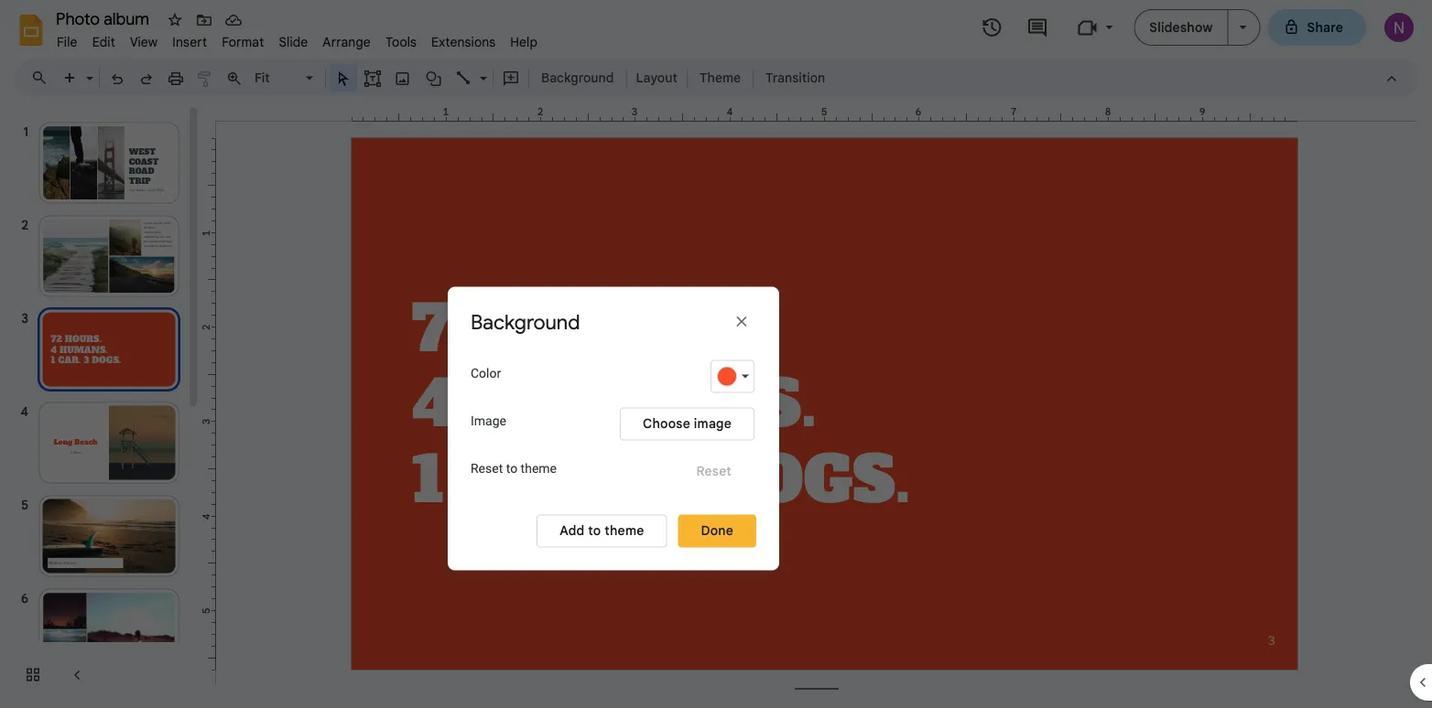 Task type: vqa. For each thing, say whether or not it's contained in the screenshot.
theme within the button
yes



Task type: describe. For each thing, give the bounding box(es) containing it.
transition button
[[758, 64, 834, 92]]

theme button
[[691, 64, 749, 92]]

reset button
[[674, 455, 755, 488]]

image
[[694, 416, 732, 432]]

menu bar inside menu bar banner
[[49, 24, 545, 54]]

background inside dialog
[[471, 310, 580, 336]]

background inside button
[[541, 70, 614, 86]]

reset to theme
[[471, 462, 557, 477]]

choose
[[643, 416, 691, 432]]

background dialog
[[448, 287, 779, 571]]

background heading
[[471, 310, 654, 336]]

reset for reset to theme
[[471, 462, 503, 477]]

choose image
[[643, 416, 732, 432]]

Star checkbox
[[162, 7, 188, 33]]

done
[[701, 523, 734, 539]]

to for reset
[[506, 462, 518, 477]]

add to theme
[[560, 523, 644, 539]]

transition
[[766, 70, 825, 86]]

reset for reset
[[697, 464, 732, 480]]

Menus field
[[23, 65, 63, 91]]

theme for reset to theme
[[521, 462, 557, 477]]

theme
[[700, 70, 741, 86]]

theme for add to theme
[[605, 523, 644, 539]]



Task type: locate. For each thing, give the bounding box(es) containing it.
image
[[471, 414, 506, 429]]

0 horizontal spatial theme
[[521, 462, 557, 477]]

reset inside button
[[697, 464, 732, 480]]

1 horizontal spatial reset
[[697, 464, 732, 480]]

0 vertical spatial theme
[[521, 462, 557, 477]]

0 vertical spatial to
[[506, 462, 518, 477]]

1 vertical spatial background
[[471, 310, 580, 336]]

color
[[471, 366, 501, 381]]

to right add
[[588, 523, 601, 539]]

theme
[[521, 462, 557, 477], [605, 523, 644, 539]]

main toolbar
[[54, 64, 835, 92]]

reset down image at bottom
[[471, 462, 503, 477]]

menu bar banner
[[0, 0, 1432, 709]]

reset down image
[[697, 464, 732, 480]]

0 horizontal spatial reset
[[471, 462, 503, 477]]

navigation inside background application
[[0, 103, 202, 709]]

background button
[[533, 64, 622, 92]]

to for add
[[588, 523, 601, 539]]

1 vertical spatial theme
[[605, 523, 644, 539]]

0 horizontal spatial to
[[506, 462, 518, 477]]

menu bar
[[49, 24, 545, 54]]

reset
[[471, 462, 503, 477], [697, 464, 732, 480]]

to
[[506, 462, 518, 477], [588, 523, 601, 539]]

add to theme button
[[537, 515, 667, 548]]

background
[[541, 70, 614, 86], [471, 310, 580, 336]]

to down image at bottom
[[506, 462, 518, 477]]

theme inside button
[[605, 523, 644, 539]]

1 horizontal spatial to
[[588, 523, 601, 539]]

to inside button
[[588, 523, 601, 539]]

add
[[560, 523, 585, 539]]

Rename text field
[[49, 7, 160, 29]]

0 vertical spatial background
[[541, 70, 614, 86]]

share. private to only me. image
[[1284, 19, 1300, 35]]

1 horizontal spatial theme
[[605, 523, 644, 539]]

background application
[[0, 0, 1432, 709]]

navigation
[[0, 103, 202, 709]]

choose image button
[[620, 408, 755, 441]]

done button
[[678, 515, 757, 548]]

1 vertical spatial to
[[588, 523, 601, 539]]



